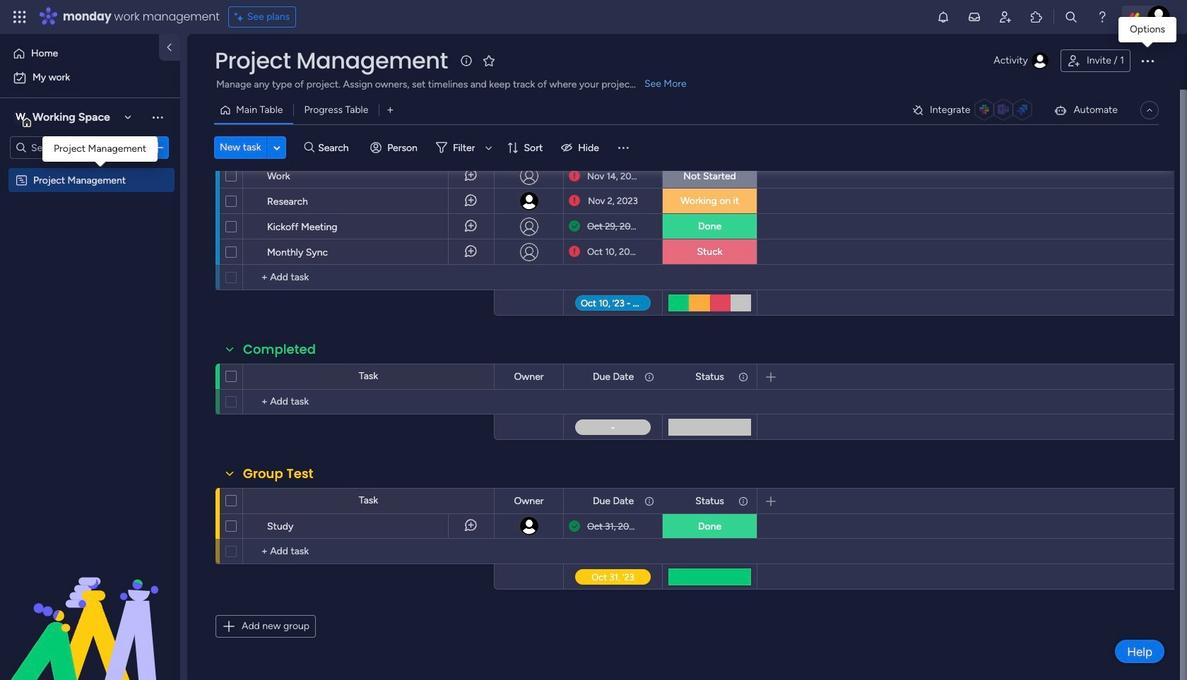 Task type: vqa. For each thing, say whether or not it's contained in the screenshot.
arrow down image
yes



Task type: locate. For each thing, give the bounding box(es) containing it.
search everything image
[[1064, 10, 1078, 24]]

2 v2 done deadline image from the top
[[569, 520, 580, 533]]

0 vertical spatial v2 done deadline image
[[569, 220, 580, 233]]

list box
[[0, 165, 180, 383]]

monday marketplace image
[[1030, 10, 1044, 24]]

+ Add task text field
[[250, 269, 488, 286]]

2 vertical spatial option
[[0, 167, 180, 170]]

v2 done deadline image
[[569, 220, 580, 233], [569, 520, 580, 533]]

see plans image
[[234, 9, 247, 25]]

update feed image
[[967, 10, 982, 24]]

workspace selection element
[[13, 109, 112, 127]]

arrow down image
[[480, 139, 497, 156]]

help image
[[1095, 10, 1109, 24]]

option
[[8, 42, 151, 65], [8, 66, 172, 89], [0, 167, 180, 170]]

column information image
[[644, 371, 655, 383], [738, 371, 749, 383], [644, 496, 655, 507], [738, 496, 749, 507]]

add view image
[[387, 105, 393, 116]]

collapse board header image
[[1144, 105, 1155, 116]]

2 vertical spatial v2 overdue deadline image
[[569, 245, 580, 259]]

+ Add task text field
[[250, 394, 488, 411], [250, 543, 488, 560]]

v2 search image
[[304, 140, 315, 156]]

0 vertical spatial v2 overdue deadline image
[[569, 169, 580, 183]]

invite members image
[[999, 10, 1013, 24]]

options image
[[1139, 52, 1156, 69], [196, 158, 208, 193], [196, 183, 208, 219], [196, 209, 208, 244], [196, 234, 208, 270], [196, 508, 208, 544]]

0 vertical spatial + add task text field
[[250, 394, 488, 411]]

show board description image
[[458, 54, 475, 68]]

Search field
[[315, 138, 357, 158]]

lottie animation image
[[0, 538, 180, 681]]

1 v2 done deadline image from the top
[[569, 220, 580, 233]]

1 vertical spatial v2 overdue deadline image
[[569, 194, 580, 208]]

0 vertical spatial option
[[8, 42, 151, 65]]

board activity image
[[1032, 52, 1049, 69]]

1 + add task text field from the top
[[250, 394, 488, 411]]

workspace image
[[13, 110, 28, 125]]

v2 overdue deadline image
[[569, 169, 580, 183], [569, 194, 580, 208], [569, 245, 580, 259]]

1 vertical spatial + add task text field
[[250, 543, 488, 560]]

None field
[[211, 46, 451, 76], [240, 114, 283, 133], [240, 122, 283, 140], [511, 143, 547, 159], [589, 143, 638, 159], [511, 149, 547, 165], [589, 149, 638, 165], [240, 341, 319, 359], [511, 369, 547, 385], [589, 369, 638, 385], [692, 369, 728, 385], [240, 465, 317, 483], [511, 494, 547, 509], [589, 494, 638, 509], [692, 494, 728, 509], [211, 46, 451, 76], [240, 114, 283, 133], [240, 122, 283, 140], [511, 143, 547, 159], [589, 143, 638, 159], [511, 149, 547, 165], [589, 149, 638, 165], [240, 341, 319, 359], [511, 369, 547, 385], [589, 369, 638, 385], [692, 369, 728, 385], [240, 465, 317, 483], [511, 494, 547, 509], [589, 494, 638, 509], [692, 494, 728, 509]]

1 vertical spatial v2 done deadline image
[[569, 520, 580, 533]]



Task type: describe. For each thing, give the bounding box(es) containing it.
Search in workspace field
[[30, 140, 118, 156]]

2 v2 overdue deadline image from the top
[[569, 194, 580, 208]]

angle down image
[[274, 142, 280, 153]]

1 vertical spatial option
[[8, 66, 172, 89]]

select product image
[[13, 10, 27, 24]]

lottie animation element
[[0, 538, 180, 681]]

menu image
[[616, 141, 630, 155]]

notifications image
[[936, 10, 950, 24]]

add to favorites image
[[482, 53, 496, 67]]

workspace options image
[[151, 110, 165, 124]]

1 v2 overdue deadline image from the top
[[569, 169, 580, 183]]

bob builder image
[[1148, 6, 1170, 28]]

options image
[[151, 141, 165, 155]]

3 v2 overdue deadline image from the top
[[569, 245, 580, 259]]

2 + add task text field from the top
[[250, 543, 488, 560]]



